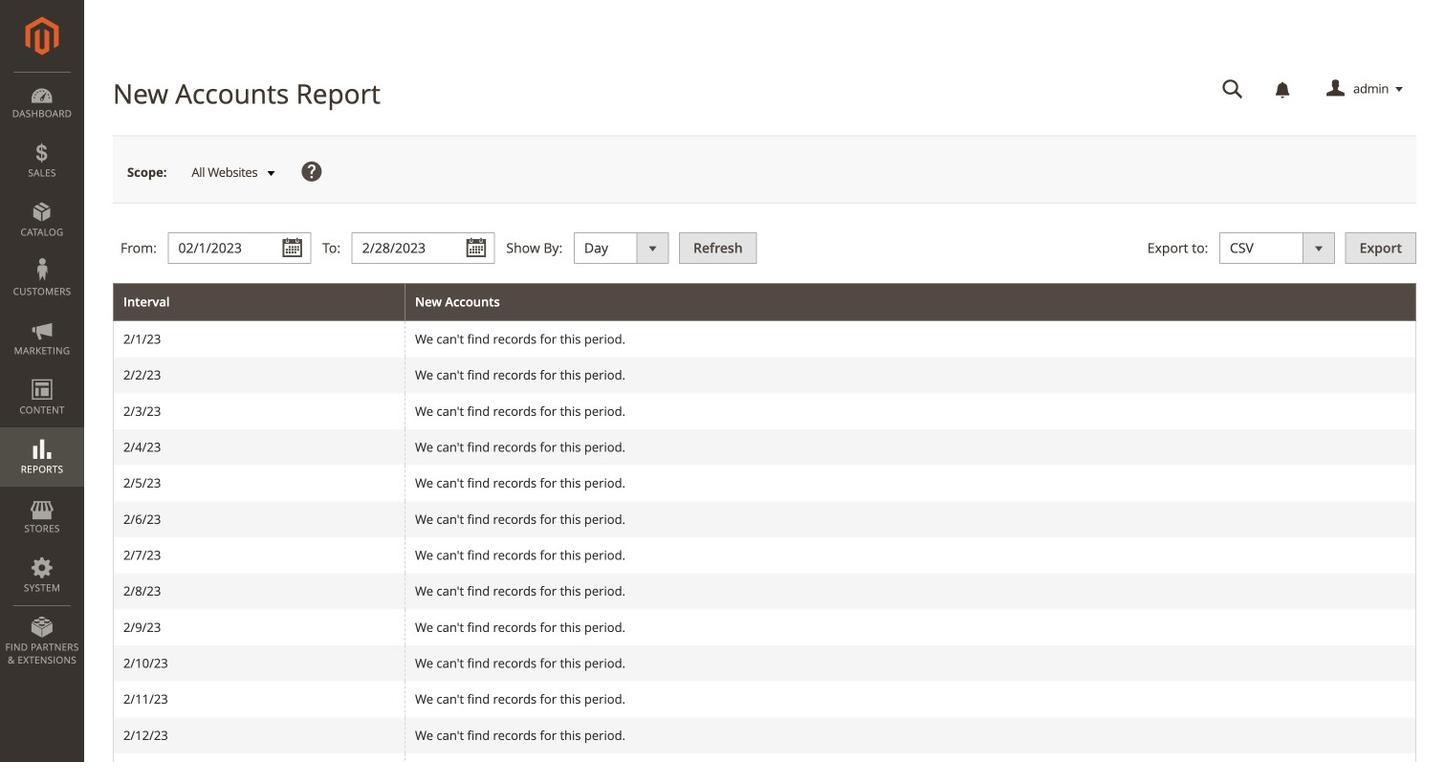 Task type: vqa. For each thing, say whether or not it's contained in the screenshot.
To text field
no



Task type: describe. For each thing, give the bounding box(es) containing it.
magento admin panel image
[[25, 16, 59, 55]]



Task type: locate. For each thing, give the bounding box(es) containing it.
None text field
[[1209, 73, 1257, 106]]

None text field
[[168, 233, 311, 264], [352, 233, 495, 264], [168, 233, 311, 264], [352, 233, 495, 264]]

menu bar
[[0, 72, 84, 677]]



